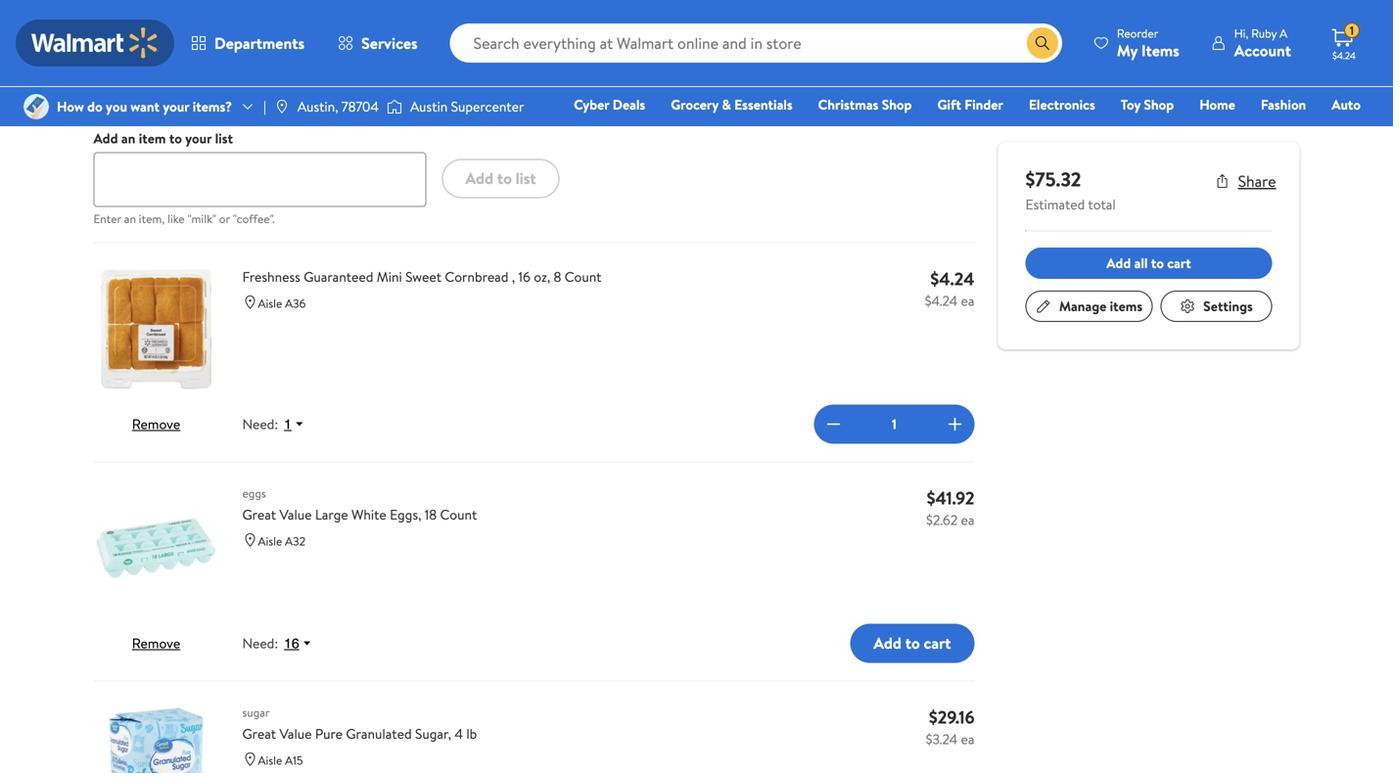Task type: locate. For each thing, give the bounding box(es) containing it.
count
[[565, 267, 602, 286], [440, 505, 477, 524]]

1
[[1350, 22, 1354, 39], [892, 415, 897, 434], [284, 417, 292, 432]]

0 vertical spatial great
[[242, 505, 276, 524]]

value for $29.16
[[280, 724, 312, 744]]

great inside sugar great value pure granulated sugar, 4 lb
[[242, 724, 276, 744]]

auto
[[1332, 95, 1361, 114]]

debit
[[1244, 122, 1277, 141]]

0 vertical spatial your
[[163, 97, 189, 116]]

 image for austin, 78704
[[274, 99, 290, 115]]

ea inside $29.16 $3.24 ea
[[961, 730, 975, 749]]

electronics link
[[1020, 94, 1104, 115]]

1 vertical spatial cart
[[924, 633, 951, 654]]

freshness
[[242, 267, 300, 286]]

2 remove button from the top
[[132, 634, 180, 653]]

add an item to your list
[[94, 129, 233, 148]]

4
[[455, 724, 463, 744]]

1 vertical spatial aisle
[[258, 533, 282, 550]]

your for list
[[185, 129, 212, 148]]

shop inside toy shop link
[[1144, 95, 1174, 114]]

like
[[168, 210, 185, 227]]

1 vertical spatial value
[[280, 724, 312, 744]]

services button
[[321, 20, 434, 67]]

$4.24
[[1333, 49, 1356, 62], [931, 267, 975, 291], [925, 291, 958, 310]]

1 vertical spatial remove
[[132, 634, 180, 653]]

guaranteed
[[304, 267, 373, 286]]

1 need: from the top
[[242, 415, 278, 434]]

0 vertical spatial count
[[565, 267, 602, 286]]

items for 3 items
[[104, 64, 137, 83]]

 image
[[23, 94, 49, 119]]

your right want
[[163, 97, 189, 116]]

aisle left a36
[[258, 295, 282, 312]]

0 horizontal spatial items
[[104, 64, 137, 83]]

enter
[[94, 210, 121, 227]]

add
[[94, 129, 118, 148], [466, 168, 494, 189], [1107, 254, 1131, 273], [874, 633, 902, 654]]

aisle left "a32"
[[258, 533, 282, 550]]

1 horizontal spatial  image
[[387, 97, 402, 117]]

2 horizontal spatial 1
[[1350, 22, 1354, 39]]

1 vertical spatial 16
[[284, 636, 299, 652]]

 image for austin supercenter
[[387, 97, 402, 117]]

eggs great value large white eggs, 18 count
[[242, 485, 477, 524]]

account
[[1234, 40, 1291, 61]]

add to list
[[466, 168, 536, 189]]

services
[[361, 32, 418, 54]]

home
[[1200, 95, 1236, 114]]

ea for $29.16
[[961, 730, 975, 749]]

essentials
[[735, 95, 793, 114]]

need: up sugar
[[242, 634, 278, 653]]

value up "a32"
[[280, 505, 312, 524]]

manage
[[1059, 297, 1107, 316]]

1 vertical spatial need:
[[242, 634, 278, 653]]

value up a15
[[280, 724, 312, 744]]

1 horizontal spatial shop
[[1144, 95, 1174, 114]]

$41.92
[[927, 486, 975, 511]]

austin,
[[297, 97, 338, 116]]

0 horizontal spatial cart
[[924, 633, 951, 654]]

count inside the freshness guaranteed mini sweet cornbread , 16 oz, 8 count link
[[565, 267, 602, 286]]

1 vertical spatial ea
[[961, 511, 975, 530]]

toy shop link
[[1112, 94, 1183, 115]]

value inside sugar great value pure granulated sugar, 4 lb
[[280, 724, 312, 744]]

enter an item, like "milk" or "coffee".
[[94, 210, 275, 227]]

value for $41.92
[[280, 505, 312, 524]]

0 vertical spatial items
[[104, 64, 137, 83]]

2 ea from the top
[[961, 511, 975, 530]]

2 vertical spatial ea
[[961, 730, 975, 749]]

1 ea from the top
[[961, 291, 975, 310]]

need:
[[242, 415, 278, 434], [242, 634, 278, 653]]

2 great from the top
[[242, 724, 276, 744]]

1 horizontal spatial items
[[1110, 297, 1143, 316]]

list down supercenter
[[516, 168, 536, 189]]

item
[[139, 129, 166, 148]]

1 button
[[278, 415, 313, 433]]

to inside add all to cart button
[[1151, 254, 1164, 273]]

2 remove from the top
[[132, 634, 180, 653]]

christmas shop link
[[809, 94, 921, 115]]

ea inside $4.24 $4.24 ea
[[961, 291, 975, 310]]

2 vertical spatial aisle
[[258, 752, 282, 769]]

list inside button
[[516, 168, 536, 189]]

shop right christmas
[[882, 95, 912, 114]]

great inside eggs great value large white eggs, 18 count
[[242, 505, 276, 524]]

16
[[518, 267, 531, 286], [284, 636, 299, 652]]

an left item
[[121, 129, 135, 148]]

an left item,
[[124, 210, 136, 227]]

0 vertical spatial an
[[121, 129, 135, 148]]

large
[[315, 505, 348, 524]]

remove for $4.24
[[132, 415, 180, 434]]

1 horizontal spatial 1
[[892, 415, 897, 434]]

2 shop from the left
[[1144, 95, 1174, 114]]

1 shop from the left
[[882, 95, 912, 114]]

decrease quantity freshness guaranteed mini sweet cornbread , 16 oz, 8 count, current quantity 1 image
[[822, 413, 845, 436]]

2 aisle from the top
[[258, 533, 282, 550]]

add for add all to cart
[[1107, 254, 1131, 273]]

$29.16 $3.24 ea
[[926, 705, 975, 749]]

1 horizontal spatial cart
[[1167, 254, 1191, 273]]

count right the 8
[[565, 267, 602, 286]]

1 inside dropdown button
[[284, 417, 292, 432]]

0 horizontal spatial list
[[215, 129, 233, 148]]

need: up eggs
[[242, 415, 278, 434]]

shop inside christmas shop link
[[882, 95, 912, 114]]

&
[[722, 95, 731, 114]]

great down sugar
[[242, 724, 276, 744]]

$75.32
[[1026, 165, 1081, 193]]

aisle
[[258, 295, 282, 312], [258, 533, 282, 550], [258, 752, 282, 769]]

walmart+
[[1303, 122, 1361, 141]]

0 vertical spatial 16
[[518, 267, 531, 286]]

granulated
[[346, 724, 412, 744]]

great down eggs
[[242, 505, 276, 524]]

1 vertical spatial your
[[185, 129, 212, 148]]

how
[[57, 97, 84, 116]]

1 vertical spatial remove button
[[132, 634, 180, 653]]

8
[[554, 267, 561, 286]]

auto registry
[[1136, 95, 1361, 141]]

fashion
[[1261, 95, 1306, 114]]

2 need: from the top
[[242, 634, 278, 653]]

cart up $29.16
[[924, 633, 951, 654]]

cart right all
[[1167, 254, 1191, 273]]

items?
[[193, 97, 232, 116]]

gift
[[937, 95, 961, 114]]

share button
[[1215, 170, 1276, 192]]

1 horizontal spatial list
[[516, 168, 536, 189]]

0 vertical spatial remove button
[[132, 415, 180, 434]]

add for add to list
[[466, 168, 494, 189]]

deals
[[613, 95, 645, 114]]

remove button for $4.24
[[132, 415, 180, 434]]

ea inside $41.92 $2.62 ea
[[961, 511, 975, 530]]

walmart image
[[31, 27, 159, 59]]

a15
[[285, 752, 303, 769]]

1 vertical spatial list
[[516, 168, 536, 189]]

0 vertical spatial ea
[[961, 291, 975, 310]]

your down items?
[[185, 129, 212, 148]]

"coffee".
[[233, 210, 275, 227]]

3 ea from the top
[[961, 730, 975, 749]]

1 vertical spatial an
[[124, 210, 136, 227]]

1 great from the top
[[242, 505, 276, 524]]

1 remove from the top
[[132, 415, 180, 434]]

add for add an item to your list
[[94, 129, 118, 148]]

cart
[[1167, 254, 1191, 273], [924, 633, 951, 654]]

to inside add to cart button
[[905, 633, 920, 654]]

your for items?
[[163, 97, 189, 116]]

1 remove button from the top
[[132, 415, 180, 434]]

austin, 78704
[[297, 97, 379, 116]]

 image right |
[[274, 99, 290, 115]]

0 vertical spatial remove
[[132, 415, 180, 434]]

 image
[[387, 97, 402, 117], [274, 99, 290, 115]]

add all to cart
[[1107, 254, 1191, 273]]

to
[[169, 129, 182, 148], [497, 168, 512, 189], [1151, 254, 1164, 273], [905, 633, 920, 654]]

remove button for $41.92
[[132, 634, 180, 653]]

items right 3
[[104, 64, 137, 83]]

departments
[[214, 32, 305, 54]]

1 vertical spatial count
[[440, 505, 477, 524]]

1 value from the top
[[280, 505, 312, 524]]

value inside eggs great value large white eggs, 18 count
[[280, 505, 312, 524]]

aisle for $41.92
[[258, 533, 282, 550]]

0 horizontal spatial shop
[[882, 95, 912, 114]]

0 vertical spatial need:
[[242, 415, 278, 434]]

count right 18
[[440, 505, 477, 524]]

0 horizontal spatial  image
[[274, 99, 290, 115]]

registry link
[[1127, 121, 1194, 142]]

1 aisle from the top
[[258, 295, 282, 312]]

add to cart
[[874, 633, 951, 654]]

items for manage items
[[1110, 297, 1143, 316]]

sort
[[795, 63, 824, 84]]

1 vertical spatial items
[[1110, 297, 1143, 316]]

Add an item to your list text field
[[94, 152, 426, 207]]

shop
[[882, 95, 912, 114], [1144, 95, 1174, 114]]

1 horizontal spatial count
[[565, 267, 602, 286]]

an
[[121, 129, 135, 148], [124, 210, 136, 227]]

0 horizontal spatial count
[[440, 505, 477, 524]]

$4.24 for $4.24
[[1333, 49, 1356, 62]]

sweet
[[405, 267, 442, 286]]

 image right 78704
[[387, 97, 402, 117]]

aisle left a15
[[258, 752, 282, 769]]

or
[[219, 210, 230, 227]]

0 horizontal spatial 16
[[284, 636, 299, 652]]

value
[[280, 505, 312, 524], [280, 724, 312, 744]]

$75.32 estimated total
[[1026, 165, 1116, 214]]

0 horizontal spatial 1
[[284, 417, 292, 432]]

list down items?
[[215, 129, 233, 148]]

add to list button
[[442, 159, 560, 198]]

items
[[1142, 40, 1180, 61]]

1 vertical spatial great
[[242, 724, 276, 744]]

0 vertical spatial aisle
[[258, 295, 282, 312]]

items right "manage"
[[1110, 297, 1143, 316]]

1 horizontal spatial 16
[[518, 267, 531, 286]]

0 vertical spatial cart
[[1167, 254, 1191, 273]]

2 value from the top
[[280, 724, 312, 744]]

$29.16
[[929, 705, 975, 730]]

shop up the registry
[[1144, 95, 1174, 114]]

0 vertical spatial value
[[280, 505, 312, 524]]

3 aisle from the top
[[258, 752, 282, 769]]

$4.24 for $4.24 $4.24 ea
[[931, 267, 975, 291]]

toy
[[1121, 95, 1141, 114]]

items inside button
[[1110, 297, 1143, 316]]



Task type: vqa. For each thing, say whether or not it's contained in the screenshot.
Luggage LINK
no



Task type: describe. For each thing, give the bounding box(es) containing it.
cyber deals link
[[565, 94, 654, 115]]

one debit link
[[1202, 121, 1286, 142]]

sugar great value pure granulated sugar, 4 lb
[[242, 704, 477, 744]]

walmart+ link
[[1294, 121, 1370, 142]]

aisle a32
[[258, 533, 306, 550]]

sugar
[[242, 704, 270, 721]]

16 inside 'dropdown button'
[[284, 636, 299, 652]]

shop for toy shop
[[1144, 95, 1174, 114]]

count inside eggs great value large white eggs, 18 count
[[440, 505, 477, 524]]

an for add
[[121, 129, 135, 148]]

0 vertical spatial list
[[215, 129, 233, 148]]

mini
[[377, 267, 402, 286]]

auto link
[[1323, 94, 1370, 115]]

,
[[512, 267, 515, 286]]

$3.24
[[926, 730, 958, 749]]

great for $41.92
[[242, 505, 276, 524]]

need: for $41.92
[[242, 634, 278, 653]]

$41.92 $2.62 ea
[[926, 486, 975, 530]]

great for $29.16
[[242, 724, 276, 744]]

aisle a36
[[258, 295, 306, 312]]

austin
[[410, 97, 448, 116]]

white
[[351, 505, 387, 524]]

aisle a15
[[258, 752, 303, 769]]

settings
[[1204, 297, 1253, 316]]

christmas shop
[[818, 95, 912, 114]]

add to cart button
[[850, 624, 975, 663]]

freshness guaranteed mini sweet cornbread , 16 oz, 8 count
[[242, 267, 602, 286]]

"milk"
[[187, 210, 216, 227]]

hi, ruby a account
[[1234, 25, 1291, 61]]

$4.24 $4.24 ea
[[925, 267, 975, 310]]

supercenter
[[451, 97, 524, 116]]

grocery & essentials link
[[662, 94, 802, 115]]

home link
[[1191, 94, 1244, 115]]

eggs,
[[390, 505, 421, 524]]

great value pure granulated sugar, 4 lb link
[[242, 724, 901, 745]]

want
[[130, 97, 160, 116]]

estimated
[[1026, 195, 1085, 214]]

share
[[1238, 170, 1276, 192]]

16 button
[[278, 635, 321, 653]]

total
[[1088, 195, 1116, 214]]

cyber
[[574, 95, 609, 114]]

do
[[87, 97, 103, 116]]

shop for christmas shop
[[882, 95, 912, 114]]

search icon image
[[1035, 35, 1050, 51]]

|
[[263, 97, 266, 116]]

hi,
[[1234, 25, 1249, 42]]

Walmart Site-Wide search field
[[450, 23, 1062, 63]]

need: for $4.24
[[242, 415, 278, 434]]

lb
[[466, 724, 477, 744]]

departments button
[[174, 20, 321, 67]]

a32
[[285, 533, 306, 550]]

to inside add to list button
[[497, 168, 512, 189]]

a
[[1280, 25, 1288, 42]]

ruby
[[1252, 25, 1277, 42]]

grocery
[[671, 95, 719, 114]]

registry
[[1136, 122, 1185, 141]]

manage items button
[[1026, 291, 1153, 322]]

$2.62
[[926, 511, 958, 530]]

how do you want your items?
[[57, 97, 232, 116]]

electronics
[[1029, 95, 1095, 114]]

eggs
[[242, 485, 266, 502]]

austin supercenter
[[410, 97, 524, 116]]

a36
[[285, 295, 306, 312]]

by
[[828, 63, 844, 84]]

Search search field
[[450, 23, 1062, 63]]

ea for $4.24
[[961, 291, 975, 310]]

one
[[1211, 122, 1240, 141]]

increase quantity freshness guaranteed mini sweet cornbread , 16 oz, 8 count, current quantity 1 image
[[943, 413, 967, 436]]

you
[[106, 97, 127, 116]]

add all to cart button
[[1026, 248, 1272, 279]]

my
[[1117, 40, 1138, 61]]

an for enter
[[124, 210, 136, 227]]

gift finder
[[937, 95, 1003, 114]]

settings button
[[1161, 291, 1272, 322]]

christmas
[[818, 95, 879, 114]]

18
[[425, 505, 437, 524]]

add for add to cart
[[874, 633, 902, 654]]

ea for $41.92
[[961, 511, 975, 530]]

cyber deals
[[574, 95, 645, 114]]

aisle for $29.16
[[258, 752, 282, 769]]

great value large white eggs, 18 count link
[[242, 505, 901, 525]]

fashion link
[[1252, 94, 1315, 115]]

3 items
[[94, 64, 137, 83]]

freshness guaranteed mini sweet cornbread , 16 oz, 8 count link
[[242, 267, 901, 287]]

reorder my items
[[1117, 25, 1180, 61]]

reorder
[[1117, 25, 1159, 42]]

sort by
[[795, 63, 844, 84]]

remove for $41.92
[[132, 634, 180, 653]]

cornbread
[[445, 267, 509, 286]]

finder
[[965, 95, 1003, 114]]

oz,
[[534, 267, 550, 286]]

sugar,
[[415, 724, 451, 744]]



